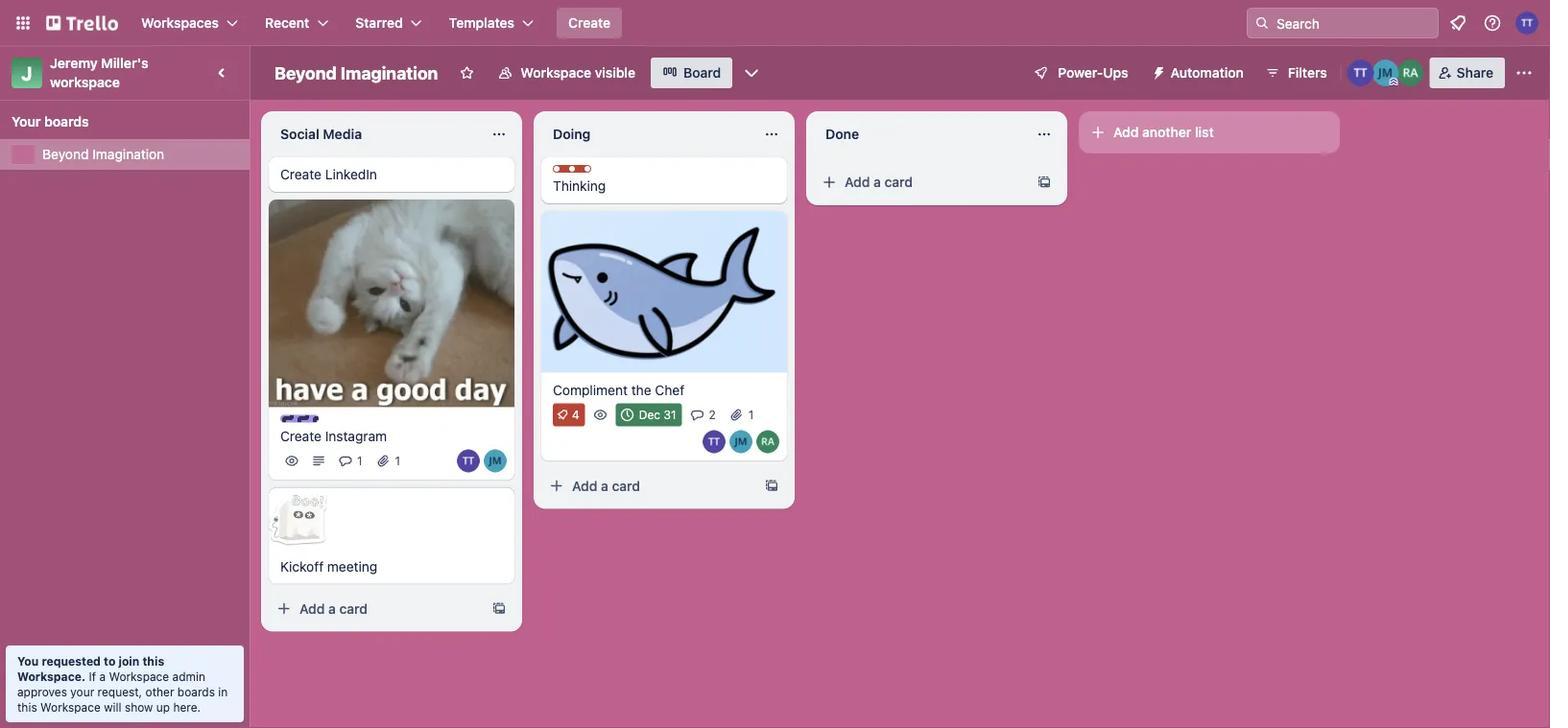 Task type: describe. For each thing, give the bounding box(es) containing it.
pete ghost image
[[267, 488, 329, 550]]

share
[[1457, 65, 1494, 81]]

add inside button
[[1114, 124, 1139, 140]]

search image
[[1255, 15, 1271, 31]]

sm image
[[1144, 58, 1171, 85]]

Dec 31 checkbox
[[616, 404, 682, 427]]

add another list
[[1114, 124, 1215, 140]]

media
[[323, 126, 362, 142]]

add a card button for doing
[[542, 471, 757, 502]]

Done text field
[[814, 119, 1026, 150]]

terry turtle (terryturtle) image
[[703, 431, 726, 454]]

power-ups
[[1059, 65, 1129, 81]]

compliment the chef link
[[553, 381, 776, 400]]

this inside if a workspace admin approves your request, other boards in this workspace will show up here.
[[17, 701, 37, 714]]

boards inside if a workspace admin approves your request, other boards in this workspace will show up here.
[[178, 686, 215, 699]]

share button
[[1431, 58, 1506, 88]]

Board name text field
[[265, 58, 448, 88]]

a for social media
[[329, 601, 336, 617]]

here.
[[173, 701, 201, 714]]

filters
[[1289, 65, 1328, 81]]

0 horizontal spatial 1
[[357, 455, 363, 468]]

other
[[146, 686, 174, 699]]

Search field
[[1271, 9, 1439, 37]]

up
[[156, 701, 170, 714]]

31
[[664, 409, 677, 422]]

1 horizontal spatial 1
[[395, 455, 401, 468]]

your
[[70, 686, 94, 699]]

linkedin
[[325, 167, 377, 182]]

a inside if a workspace admin approves your request, other boards in this workspace will show up here.
[[99, 670, 106, 684]]

workspace inside button
[[521, 65, 592, 81]]

create from template… image for social media
[[492, 602, 507, 617]]

create instagram link
[[280, 427, 503, 446]]

star or unstar board image
[[459, 65, 475, 81]]

this inside you requested to join this workspace.
[[143, 655, 164, 668]]

add a card for social media
[[300, 601, 368, 617]]

starred
[[356, 15, 403, 31]]

admin
[[172, 670, 205, 684]]

show
[[125, 701, 153, 714]]

imagination inside "text box"
[[341, 62, 438, 83]]

chef
[[655, 382, 685, 398]]

back to home image
[[46, 8, 118, 38]]

create from template… image for done
[[1037, 175, 1053, 190]]

workspace.
[[17, 670, 86, 684]]

kickoff meeting link
[[280, 557, 503, 577]]

workspaces button
[[130, 8, 250, 38]]

ruby anderson (rubyanderson7) image for jeremy miller (jeremymiller198) image to the right
[[1398, 60, 1425, 86]]

thinking link
[[553, 177, 776, 196]]

social
[[280, 126, 320, 142]]

beyond imagination link
[[42, 145, 238, 164]]

starred button
[[344, 8, 434, 38]]

ruby anderson (rubyanderson7) image for middle jeremy miller (jeremymiller198) image
[[757, 431, 780, 454]]

the
[[632, 382, 652, 398]]

0 horizontal spatial workspace
[[40, 701, 101, 714]]

create for create linkedin
[[280, 167, 322, 182]]

thoughts thinking
[[553, 166, 625, 194]]

0 horizontal spatial jeremy miller (jeremymiller198) image
[[484, 450, 507, 473]]

0 notifications image
[[1447, 12, 1470, 35]]

create linkedin
[[280, 167, 377, 182]]

add another list button
[[1079, 111, 1341, 154]]

another
[[1143, 124, 1192, 140]]

filters button
[[1260, 58, 1334, 88]]

automation button
[[1144, 58, 1256, 88]]

create button
[[557, 8, 622, 38]]

show menu image
[[1515, 63, 1535, 83]]

join
[[119, 655, 140, 668]]

if a workspace admin approves your request, other boards in this workspace will show up here.
[[17, 670, 228, 714]]

color: bold red, title: "thoughts" element
[[553, 165, 625, 180]]

a for done
[[874, 174, 881, 190]]

card for done
[[885, 174, 913, 190]]

this member is an admin of this board. image
[[1390, 78, 1399, 86]]

you requested to join this workspace.
[[17, 655, 164, 684]]

add a card button for social media
[[269, 594, 484, 625]]

workspace navigation collapse icon image
[[209, 60, 236, 86]]

1 vertical spatial beyond imagination
[[42, 146, 164, 162]]

thinking
[[553, 178, 606, 194]]

in
[[218, 686, 228, 699]]

dec
[[639, 409, 661, 422]]

request,
[[98, 686, 142, 699]]



Task type: locate. For each thing, give the bounding box(es) containing it.
2 horizontal spatial add a card button
[[814, 167, 1029, 198]]

0 horizontal spatial add a card
[[300, 601, 368, 617]]

workspace visible button
[[486, 58, 647, 88]]

power-
[[1059, 65, 1104, 81]]

2 horizontal spatial card
[[885, 174, 913, 190]]

1 vertical spatial imagination
[[92, 146, 164, 162]]

0 horizontal spatial beyond imagination
[[42, 146, 164, 162]]

Doing text field
[[542, 119, 753, 150]]

workspaces
[[141, 15, 219, 31]]

thoughts
[[572, 166, 625, 180]]

2 vertical spatial card
[[340, 601, 368, 617]]

add a card button down done text box
[[814, 167, 1029, 198]]

approves
[[17, 686, 67, 699]]

ups
[[1104, 65, 1129, 81]]

1 horizontal spatial ruby anderson (rubyanderson7) image
[[1398, 60, 1425, 86]]

instagram
[[325, 428, 387, 444]]

add for social media
[[300, 601, 325, 617]]

create up workspace visible
[[569, 15, 611, 31]]

1 vertical spatial create from template… image
[[764, 479, 780, 494]]

boards right your
[[44, 114, 89, 130]]

2 vertical spatial workspace
[[40, 701, 101, 714]]

0 vertical spatial imagination
[[341, 62, 438, 83]]

card for doing
[[612, 478, 641, 494]]

card down done text box
[[885, 174, 913, 190]]

2 vertical spatial terry turtle (terryturtle) image
[[457, 450, 480, 473]]

you
[[17, 655, 39, 668]]

kickoff
[[280, 559, 324, 575]]

terry turtle (terryturtle) image for the leftmost jeremy miller (jeremymiller198) image
[[457, 450, 480, 473]]

add a card down done
[[845, 174, 913, 190]]

1 horizontal spatial boards
[[178, 686, 215, 699]]

boards inside your boards with 1 items element
[[44, 114, 89, 130]]

j
[[21, 61, 32, 84]]

1 vertical spatial create
[[280, 167, 322, 182]]

add for doing
[[572, 478, 598, 494]]

1 horizontal spatial beyond imagination
[[275, 62, 438, 83]]

power-ups button
[[1020, 58, 1140, 88]]

dec 31
[[639, 409, 677, 422]]

boards down 'admin'
[[178, 686, 215, 699]]

if
[[89, 670, 96, 684]]

create for create instagram
[[280, 428, 322, 444]]

add down the kickoff
[[300, 601, 325, 617]]

card down dec 31 checkbox
[[612, 478, 641, 494]]

0 horizontal spatial terry turtle (terryturtle) image
[[457, 450, 480, 473]]

automation
[[1171, 65, 1244, 81]]

terry turtle (terryturtle) image right open information menu icon
[[1516, 12, 1539, 35]]

2
[[709, 409, 716, 422]]

0 horizontal spatial boards
[[44, 114, 89, 130]]

visible
[[595, 65, 636, 81]]

2 horizontal spatial add a card
[[845, 174, 913, 190]]

templates
[[449, 15, 515, 31]]

beyond imagination inside "text box"
[[275, 62, 438, 83]]

customize views image
[[743, 63, 762, 83]]

beyond imagination
[[275, 62, 438, 83], [42, 146, 164, 162]]

workspace left the visible on the top left of the page
[[521, 65, 592, 81]]

beyond inside "text box"
[[275, 62, 337, 83]]

2 vertical spatial create from template… image
[[492, 602, 507, 617]]

meeting
[[327, 559, 378, 575]]

create for create
[[569, 15, 611, 31]]

beyond imagination down starred
[[275, 62, 438, 83]]

2 horizontal spatial create from template… image
[[1037, 175, 1053, 190]]

recent button
[[254, 8, 340, 38]]

card for social media
[[340, 601, 368, 617]]

1 vertical spatial terry turtle (terryturtle) image
[[1348, 60, 1375, 86]]

templates button
[[438, 8, 545, 38]]

create inside button
[[569, 15, 611, 31]]

0 vertical spatial add a card
[[845, 174, 913, 190]]

0 vertical spatial beyond imagination
[[275, 62, 438, 83]]

add a card button for done
[[814, 167, 1029, 198]]

2 vertical spatial add a card
[[300, 601, 368, 617]]

1 horizontal spatial workspace
[[109, 670, 169, 684]]

1 horizontal spatial add a card button
[[542, 471, 757, 502]]

1 vertical spatial ruby anderson (rubyanderson7) image
[[757, 431, 780, 454]]

1 vertical spatial boards
[[178, 686, 215, 699]]

workspace visible
[[521, 65, 636, 81]]

miller's
[[101, 55, 149, 71]]

imagination
[[341, 62, 438, 83], [92, 146, 164, 162]]

create from template… image
[[1037, 175, 1053, 190], [764, 479, 780, 494], [492, 602, 507, 617]]

recent
[[265, 15, 310, 31]]

0 vertical spatial add a card button
[[814, 167, 1029, 198]]

will
[[104, 701, 121, 714]]

1 horizontal spatial create from template… image
[[764, 479, 780, 494]]

add
[[1114, 124, 1139, 140], [845, 174, 870, 190], [572, 478, 598, 494], [300, 601, 325, 617]]

ruby anderson (rubyanderson7) image
[[1398, 60, 1425, 86], [757, 431, 780, 454]]

workspace
[[521, 65, 592, 81], [109, 670, 169, 684], [40, 701, 101, 714]]

create instagram
[[280, 428, 387, 444]]

0 vertical spatial beyond
[[275, 62, 337, 83]]

0 horizontal spatial beyond
[[42, 146, 89, 162]]

add a card button
[[814, 167, 1029, 198], [542, 471, 757, 502], [269, 594, 484, 625]]

card down meeting
[[340, 601, 368, 617]]

board link
[[651, 58, 733, 88]]

create down social in the left top of the page
[[280, 167, 322, 182]]

1 down instagram
[[357, 455, 363, 468]]

2 vertical spatial create
[[280, 428, 322, 444]]

4
[[572, 409, 580, 422]]

create down color: purple, title: none icon
[[280, 428, 322, 444]]

add a card for done
[[845, 174, 913, 190]]

0 horizontal spatial imagination
[[92, 146, 164, 162]]

1 vertical spatial add a card
[[572, 478, 641, 494]]

0 vertical spatial boards
[[44, 114, 89, 130]]

your
[[12, 114, 41, 130]]

1 vertical spatial this
[[17, 701, 37, 714]]

0 vertical spatial create
[[569, 15, 611, 31]]

jeremy miller's workspace
[[50, 55, 152, 90]]

to
[[104, 655, 116, 668]]

2 horizontal spatial workspace
[[521, 65, 592, 81]]

boards
[[44, 114, 89, 130], [178, 686, 215, 699]]

compliment
[[553, 382, 628, 398]]

this
[[143, 655, 164, 668], [17, 701, 37, 714]]

done
[[826, 126, 860, 142]]

compliment the chef
[[553, 382, 685, 398]]

add a card
[[845, 174, 913, 190], [572, 478, 641, 494], [300, 601, 368, 617]]

1 vertical spatial card
[[612, 478, 641, 494]]

jeremy miller (jeremymiller198) image
[[1373, 60, 1400, 86], [730, 431, 753, 454], [484, 450, 507, 473]]

social media
[[280, 126, 362, 142]]

1 down create instagram link
[[395, 455, 401, 468]]

ruby anderson (rubyanderson7) image right terry turtle (terryturtle) image
[[757, 431, 780, 454]]

this down approves
[[17, 701, 37, 714]]

1 horizontal spatial this
[[143, 655, 164, 668]]

workspace down join
[[109, 670, 169, 684]]

0 vertical spatial card
[[885, 174, 913, 190]]

list
[[1196, 124, 1215, 140]]

1 horizontal spatial jeremy miller (jeremymiller198) image
[[730, 431, 753, 454]]

a
[[874, 174, 881, 190], [601, 478, 609, 494], [329, 601, 336, 617], [99, 670, 106, 684]]

this right join
[[143, 655, 164, 668]]

add a card for doing
[[572, 478, 641, 494]]

2 horizontal spatial terry turtle (terryturtle) image
[[1516, 12, 1539, 35]]

doing
[[553, 126, 591, 142]]

beyond
[[275, 62, 337, 83], [42, 146, 89, 162]]

terry turtle (terryturtle) image left "this member is an admin of this board." icon
[[1348, 60, 1375, 86]]

1 vertical spatial beyond
[[42, 146, 89, 162]]

add a card down the kickoff meeting
[[300, 601, 368, 617]]

1 vertical spatial add a card button
[[542, 471, 757, 502]]

open information menu image
[[1484, 13, 1503, 33]]

0 horizontal spatial ruby anderson (rubyanderson7) image
[[757, 431, 780, 454]]

2 horizontal spatial 1
[[749, 409, 754, 422]]

beyond down the your boards
[[42, 146, 89, 162]]

your boards
[[12, 114, 89, 130]]

terry turtle (terryturtle) image down create instagram link
[[457, 450, 480, 473]]

0 horizontal spatial card
[[340, 601, 368, 617]]

beyond down recent popup button
[[275, 62, 337, 83]]

1 horizontal spatial imagination
[[341, 62, 438, 83]]

imagination down starred popup button
[[341, 62, 438, 83]]

workspace
[[50, 74, 120, 90]]

add down 4 at the bottom left of page
[[572, 478, 598, 494]]

0 vertical spatial ruby anderson (rubyanderson7) image
[[1398, 60, 1425, 86]]

ruby anderson (rubyanderson7) image left share 'button'
[[1398, 60, 1425, 86]]

add left another
[[1114, 124, 1139, 140]]

a for doing
[[601, 478, 609, 494]]

0 vertical spatial create from template… image
[[1037, 175, 1053, 190]]

terry turtle (terryturtle) image for jeremy miller (jeremymiller198) image to the right
[[1348, 60, 1375, 86]]

2 vertical spatial add a card button
[[269, 594, 484, 625]]

1
[[749, 409, 754, 422], [357, 455, 363, 468], [395, 455, 401, 468]]

0 vertical spatial terry turtle (terryturtle) image
[[1516, 12, 1539, 35]]

add a card down 4 at the bottom left of page
[[572, 478, 641, 494]]

board
[[684, 65, 721, 81]]

1 vertical spatial workspace
[[109, 670, 169, 684]]

0 horizontal spatial create from template… image
[[492, 602, 507, 617]]

add for done
[[845, 174, 870, 190]]

0 horizontal spatial this
[[17, 701, 37, 714]]

workspace down the your
[[40, 701, 101, 714]]

requested
[[42, 655, 101, 668]]

1 horizontal spatial terry turtle (terryturtle) image
[[1348, 60, 1375, 86]]

0 vertical spatial this
[[143, 655, 164, 668]]

beyond imagination down your boards with 1 items element
[[42, 146, 164, 162]]

add a card button down kickoff meeting link
[[269, 594, 484, 625]]

your boards with 1 items element
[[12, 110, 229, 133]]

2 horizontal spatial jeremy miller (jeremymiller198) image
[[1373, 60, 1400, 86]]

0 horizontal spatial add a card button
[[269, 594, 484, 625]]

Social Media text field
[[269, 119, 480, 150]]

1 horizontal spatial add a card
[[572, 478, 641, 494]]

jeremy
[[50, 55, 98, 71]]

1 horizontal spatial beyond
[[275, 62, 337, 83]]

add down done
[[845, 174, 870, 190]]

create
[[569, 15, 611, 31], [280, 167, 322, 182], [280, 428, 322, 444]]

card
[[885, 174, 913, 190], [612, 478, 641, 494], [340, 601, 368, 617]]

0 vertical spatial workspace
[[521, 65, 592, 81]]

add a card button down dec 31 checkbox
[[542, 471, 757, 502]]

create linkedin link
[[280, 165, 503, 184]]

imagination down your boards with 1 items element
[[92, 146, 164, 162]]

1 horizontal spatial card
[[612, 478, 641, 494]]

kickoff meeting
[[280, 559, 378, 575]]

terry turtle (terryturtle) image
[[1516, 12, 1539, 35], [1348, 60, 1375, 86], [457, 450, 480, 473]]

create from template… image for doing
[[764, 479, 780, 494]]

color: purple, title: none image
[[280, 415, 319, 423]]

primary element
[[0, 0, 1551, 46]]

1 right 2
[[749, 409, 754, 422]]



Task type: vqa. For each thing, say whether or not it's contained in the screenshot.
key on the bottom left
no



